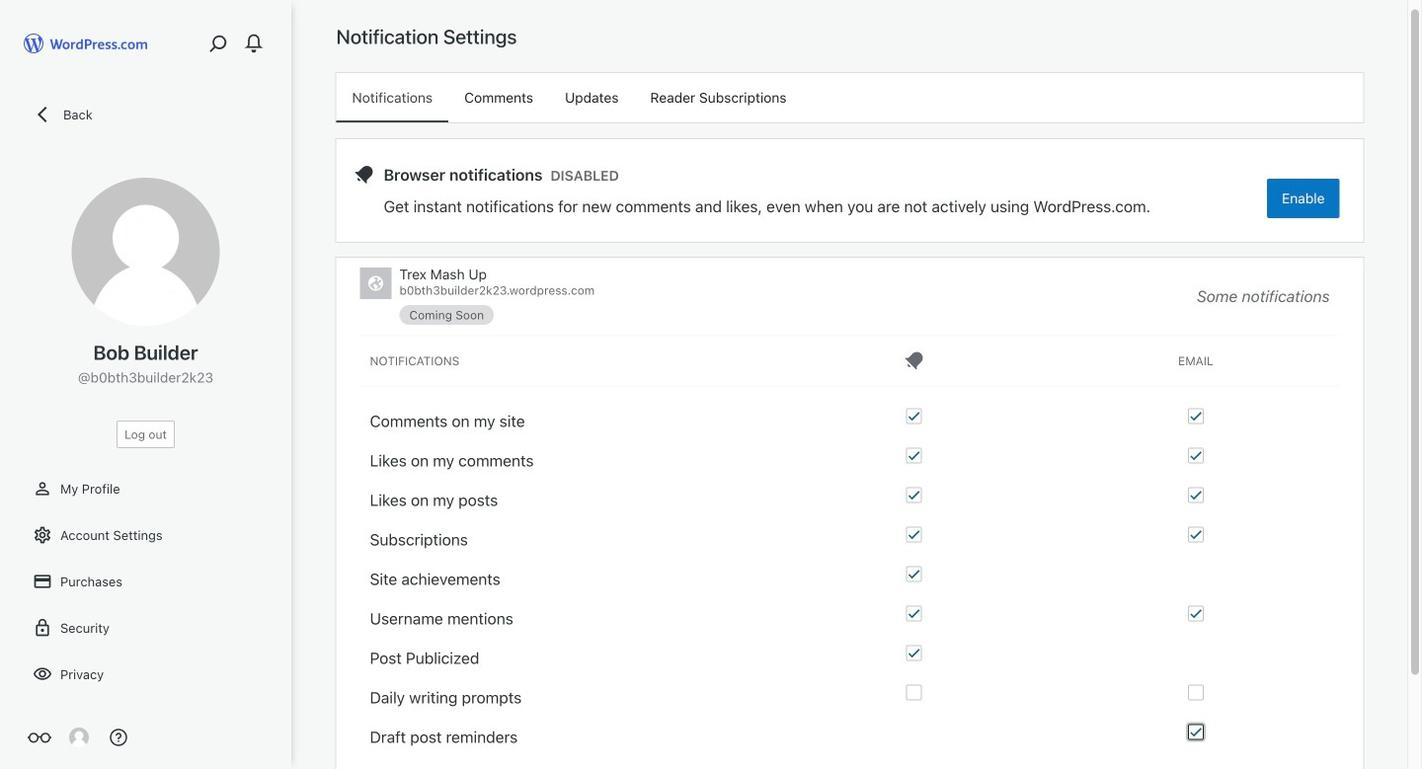Task type: describe. For each thing, give the bounding box(es) containing it.
reader image
[[28, 726, 51, 750]]

person image
[[33, 479, 52, 499]]

settings image
[[33, 525, 52, 545]]

lock image
[[33, 618, 52, 638]]

bob builder image
[[69, 728, 89, 748]]

credit_card image
[[33, 572, 52, 592]]



Task type: locate. For each thing, give the bounding box(es) containing it.
visibility image
[[33, 665, 52, 684]]

bob builder image
[[72, 178, 220, 326]]

None checkbox
[[1188, 408, 1204, 424], [906, 448, 922, 464], [1188, 448, 1204, 464], [906, 487, 922, 503], [1188, 527, 1204, 543], [1188, 606, 1204, 622], [906, 685, 922, 701], [1188, 408, 1204, 424], [906, 448, 922, 464], [1188, 448, 1204, 464], [906, 487, 922, 503], [1188, 527, 1204, 543], [1188, 606, 1204, 622], [906, 685, 922, 701]]

main content
[[336, 24, 1363, 769]]

None checkbox
[[906, 408, 922, 424], [1188, 487, 1204, 503], [906, 527, 922, 543], [906, 566, 922, 582], [906, 606, 922, 622], [906, 645, 922, 661], [1188, 685, 1204, 701], [1188, 724, 1204, 740], [906, 408, 922, 424], [1188, 487, 1204, 503], [906, 527, 922, 543], [906, 566, 922, 582], [906, 606, 922, 622], [906, 645, 922, 661], [1188, 685, 1204, 701], [1188, 724, 1204, 740]]

menu
[[336, 73, 1363, 122]]



Task type: vqa. For each thing, say whether or not it's contained in the screenshot.
Visibility icon
yes



